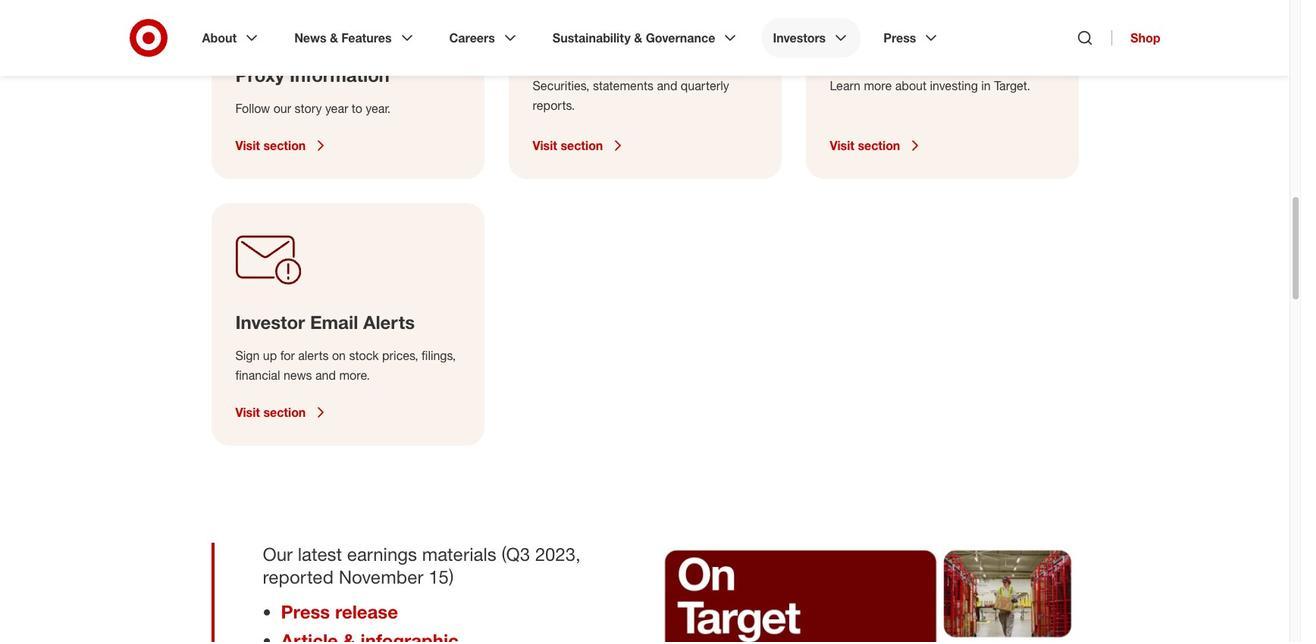 Task type: vqa. For each thing, say whether or not it's contained in the screenshot.
Information
yes



Task type: locate. For each thing, give the bounding box(es) containing it.
statements
[[593, 78, 654, 93]]

press down the reported
[[281, 601, 330, 623]]

section for visit section link below more.
[[263, 405, 306, 420]]

our
[[273, 101, 291, 116]]

section down reports.
[[561, 138, 603, 153]]

2 vertical spatial and
[[315, 368, 336, 383]]

visit for visit section link below securities, statements and quarterly reports.
[[533, 138, 557, 153]]

2 horizontal spatial and
[[657, 78, 677, 93]]

0 vertical spatial and
[[375, 41, 408, 64]]

governance
[[646, 30, 715, 45]]

release
[[335, 601, 398, 623]]

section
[[263, 138, 306, 153], [561, 138, 603, 153], [858, 138, 900, 153], [263, 405, 306, 420]]

visit
[[235, 138, 260, 153], [533, 138, 557, 153], [830, 138, 854, 153], [235, 405, 260, 420]]

sustainability & governance link
[[542, 18, 750, 58]]

up
[[263, 348, 277, 363]]

learn more about investing in target.
[[830, 78, 1030, 93]]

and right the reports
[[375, 41, 408, 64]]

reports
[[301, 41, 370, 64]]

1 vertical spatial and
[[657, 78, 677, 93]]

on
[[332, 348, 346, 363]]

&
[[330, 30, 338, 45], [634, 30, 642, 45]]

1 horizontal spatial press
[[883, 30, 916, 45]]

sec filings
[[533, 41, 631, 64]]

and down alerts
[[315, 368, 336, 383]]

annual reports and proxy information
[[235, 41, 408, 86]]

prices,
[[382, 348, 418, 363]]

sustainability
[[553, 30, 631, 45]]

sign
[[235, 348, 260, 363]]

sustainability & governance
[[553, 30, 715, 45]]

and for statements
[[657, 78, 677, 93]]

follow
[[235, 101, 270, 116]]

and inside sign up for alerts on stock prices, filings, financial news and more.
[[315, 368, 336, 383]]

visit section
[[235, 138, 306, 153], [533, 138, 603, 153], [830, 138, 900, 153], [235, 405, 306, 420]]

investor email alerts
[[235, 311, 415, 334]]

press release link
[[281, 601, 398, 623]]

press for press release
[[281, 601, 330, 623]]

press link
[[873, 18, 951, 58]]

0 horizontal spatial &
[[330, 30, 338, 45]]

shop
[[1131, 30, 1160, 45]]

visit section link down more.
[[235, 403, 460, 422]]

visit section link
[[235, 136, 460, 155], [533, 136, 757, 155], [830, 136, 1054, 155], [235, 403, 460, 422]]

visit down the financial
[[235, 405, 260, 420]]

more
[[864, 78, 892, 93]]

press
[[883, 30, 916, 45], [281, 601, 330, 623]]

quarterly
[[681, 78, 729, 93]]

email
[[310, 311, 358, 334]]

visit for visit section link below more.
[[235, 405, 260, 420]]

alerts
[[298, 348, 329, 363]]

0 horizontal spatial and
[[315, 368, 336, 383]]

investors
[[773, 30, 826, 45]]

visit for visit section link underneath investing
[[830, 138, 854, 153]]

2 & from the left
[[634, 30, 642, 45]]

& right the filings
[[634, 30, 642, 45]]

& for news
[[330, 30, 338, 45]]

0 vertical spatial press
[[883, 30, 916, 45]]

and inside the annual reports and proxy information
[[375, 41, 408, 64]]

press up about
[[883, 30, 916, 45]]

and left quarterly
[[657, 78, 677, 93]]

reported
[[263, 566, 334, 588]]

visit section link down securities, statements and quarterly reports.
[[533, 136, 757, 155]]

materials
[[422, 543, 496, 566]]

securities,
[[533, 78, 589, 93]]

investing
[[930, 78, 978, 93]]

financial
[[235, 368, 280, 383]]

more.
[[339, 368, 370, 383]]

section down the news
[[263, 405, 306, 420]]

on target: inside our stores-as-hubs strategy image
[[657, 543, 1079, 642]]

section down more
[[858, 138, 900, 153]]

section down our
[[263, 138, 306, 153]]

visit down follow
[[235, 138, 260, 153]]

news & features link
[[284, 18, 427, 58]]

visit down 'learn'
[[830, 138, 854, 153]]

our
[[263, 543, 293, 566]]

2023,
[[535, 543, 581, 566]]

visit down reports.
[[533, 138, 557, 153]]

& right news
[[330, 30, 338, 45]]

and
[[375, 41, 408, 64], [657, 78, 677, 93], [315, 368, 336, 383]]

and inside securities, statements and quarterly reports.
[[657, 78, 677, 93]]

1 horizontal spatial and
[[375, 41, 408, 64]]

annual
[[235, 41, 296, 64]]

1 horizontal spatial &
[[634, 30, 642, 45]]

year.
[[366, 101, 391, 116]]

sign up for alerts on stock prices, filings, financial news and more.
[[235, 348, 456, 383]]

1 vertical spatial press
[[281, 601, 330, 623]]

1 & from the left
[[330, 30, 338, 45]]

0 horizontal spatial press
[[281, 601, 330, 623]]

section for visit section link below securities, statements and quarterly reports.
[[561, 138, 603, 153]]



Task type: describe. For each thing, give the bounding box(es) containing it.
about link
[[191, 18, 272, 58]]

section for visit section link underneath investing
[[858, 138, 900, 153]]

story
[[295, 101, 322, 116]]

section for visit section link under to
[[263, 138, 306, 153]]

alerts
[[363, 311, 415, 334]]

our latest earnings materials (q3 2023, reported november 15)
[[263, 543, 581, 588]]

proxy
[[235, 64, 285, 86]]

reports.
[[533, 98, 575, 113]]

year
[[325, 101, 348, 116]]

about
[[202, 30, 237, 45]]

visit section link down investing
[[830, 136, 1054, 155]]

shop link
[[1112, 30, 1160, 45]]

filings,
[[422, 348, 456, 363]]

15)
[[429, 566, 454, 588]]

news
[[283, 368, 312, 383]]

visit section down our
[[235, 138, 306, 153]]

careers
[[449, 30, 495, 45]]

investors link
[[762, 18, 861, 58]]

securities, statements and quarterly reports.
[[533, 78, 729, 113]]

and for reports
[[375, 41, 408, 64]]

about
[[895, 78, 927, 93]]

visit section down more
[[830, 138, 900, 153]]

news & features
[[294, 30, 392, 45]]

target.
[[994, 78, 1030, 93]]

shareholder services
[[830, 41, 1015, 64]]

visit section down the financial
[[235, 405, 306, 420]]

stock
[[349, 348, 379, 363]]

& for sustainability
[[634, 30, 642, 45]]

in
[[981, 78, 991, 93]]

to
[[352, 101, 362, 116]]

earnings
[[347, 543, 417, 566]]

november
[[339, 566, 423, 588]]

latest
[[298, 543, 342, 566]]

press for press
[[883, 30, 916, 45]]

visit section down reports.
[[533, 138, 603, 153]]

careers link
[[439, 18, 530, 58]]

investor
[[235, 311, 305, 334]]

visit section link down to
[[235, 136, 460, 155]]

shareholder
[[830, 41, 935, 64]]

services
[[940, 41, 1015, 64]]

features
[[341, 30, 392, 45]]

sec
[[533, 41, 570, 64]]

(q3
[[501, 543, 530, 566]]

visit for visit section link under to
[[235, 138, 260, 153]]

for
[[280, 348, 295, 363]]

press release
[[281, 601, 398, 623]]

learn
[[830, 78, 861, 93]]

follow our story year to year.
[[235, 101, 391, 116]]

filings
[[575, 41, 631, 64]]

news
[[294, 30, 326, 45]]

information
[[290, 64, 390, 86]]



